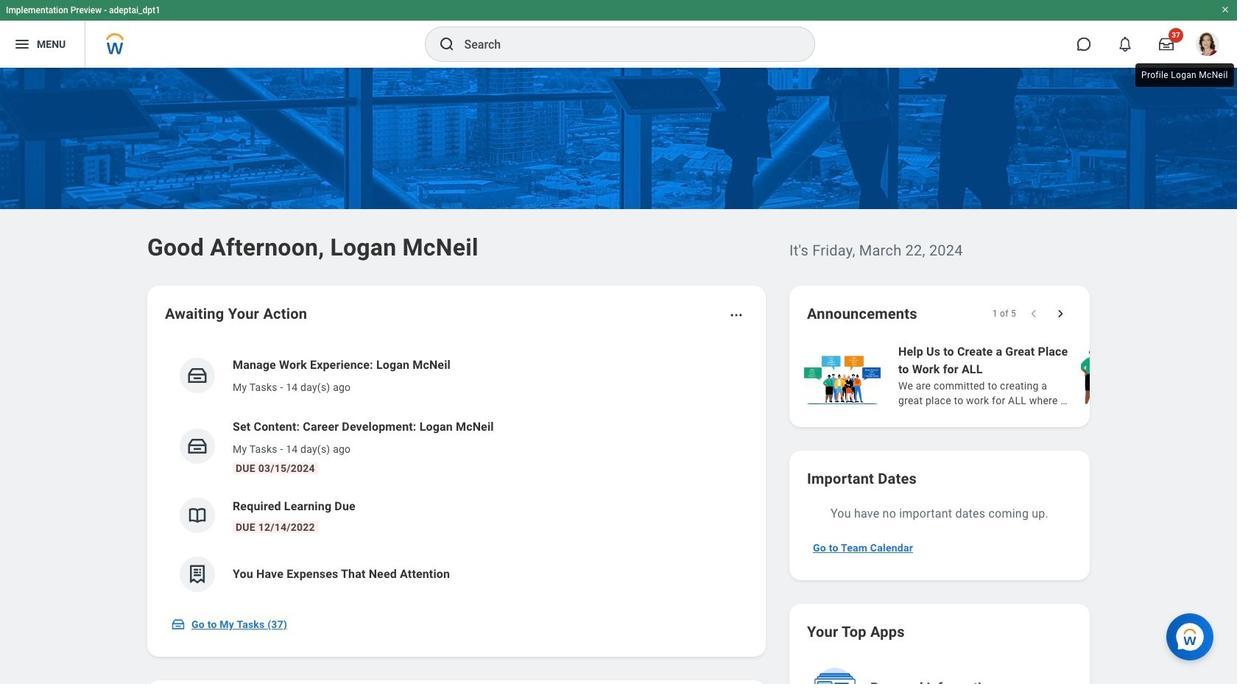 Task type: vqa. For each thing, say whether or not it's contained in the screenshot.
the left LIST
yes



Task type: describe. For each thing, give the bounding box(es) containing it.
justify image
[[13, 35, 31, 53]]

related actions image
[[730, 308, 744, 323]]

1 horizontal spatial list
[[802, 342, 1238, 410]]

profile logan mcneil image
[[1197, 32, 1220, 59]]

dashboard expenses image
[[186, 564, 209, 586]]

search image
[[438, 35, 456, 53]]

0 horizontal spatial list
[[165, 345, 749, 604]]



Task type: locate. For each thing, give the bounding box(es) containing it.
chevron left small image
[[1027, 307, 1042, 321]]

1 vertical spatial inbox image
[[186, 436, 209, 458]]

book open image
[[186, 505, 209, 527]]

0 vertical spatial inbox image
[[186, 365, 209, 387]]

Search Workday  search field
[[465, 28, 784, 60]]

inbox large image
[[1160, 37, 1175, 52]]

close environment banner image
[[1222, 5, 1231, 14]]

inbox image
[[186, 365, 209, 387], [186, 436, 209, 458], [171, 618, 186, 632]]

2 vertical spatial inbox image
[[171, 618, 186, 632]]

chevron right small image
[[1054, 307, 1068, 321]]

notifications large image
[[1119, 37, 1133, 52]]

main content
[[0, 68, 1238, 685]]

list
[[802, 342, 1238, 410], [165, 345, 749, 604]]

status
[[993, 308, 1017, 320]]

banner
[[0, 0, 1238, 68]]

tooltip
[[1133, 60, 1238, 90]]



